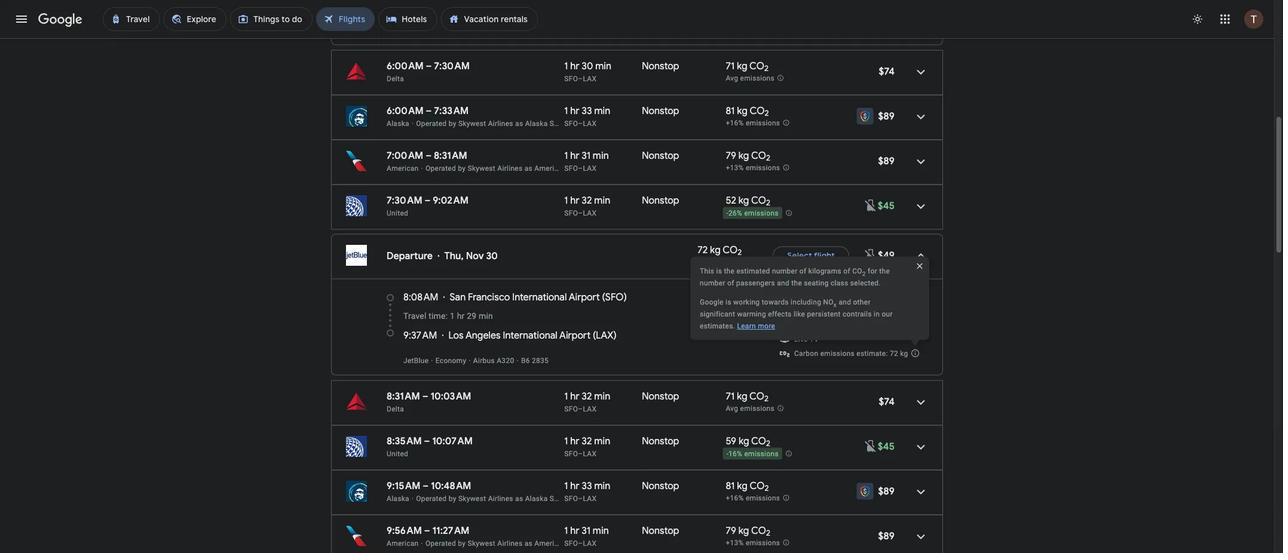 Task type: describe. For each thing, give the bounding box(es) containing it.
2 horizontal spatial of
[[844, 268, 850, 276]]

10:48 am
[[431, 480, 471, 493]]

1 for 11:27 am
[[564, 525, 568, 537]]

1 vertical spatial 72
[[890, 350, 898, 358]]

leaves san francisco international airport at 7:30 am on thursday, november 30 and arrives at los angeles international airport at 9:02 am on thursday, november 30. element
[[387, 195, 469, 207]]

none text field containing this is the estimated number of kilograms of co
[[700, 268, 890, 288]]

+16% emissions for 10:48 am
[[726, 495, 780, 503]]

+13% for 8:31 am
[[726, 164, 744, 173]]

carbon emissions estimate: 72 kilograms element
[[794, 350, 908, 358]]

hr for 7:33 am
[[570, 105, 580, 117]]

effects
[[768, 311, 792, 319]]

2 $89 from the top
[[878, 155, 895, 167]]

8:08 am
[[403, 291, 438, 304]]

economy for southwest
[[446, 26, 477, 35]]

total duration 1 hr 32 min. element for 71
[[564, 391, 642, 405]]

nonstop for 7:33 am
[[642, 105, 679, 117]]

min for 8:31 am
[[593, 150, 609, 162]]

skywest for 10:48 am
[[550, 495, 578, 503]]

$45 for 59
[[878, 441, 895, 453]]

hr for 10:03 am
[[570, 391, 580, 403]]

min for 7:30 am
[[595, 60, 612, 72]]

1 $89 from the top
[[878, 110, 895, 123]]

total duration 1 hr 33 min. element for 7:33 am
[[564, 105, 642, 119]]

81 for 10:48 am
[[726, 480, 735, 493]]

power
[[819, 321, 840, 329]]

learn more link
[[737, 323, 775, 331]]

29
[[467, 312, 477, 322]]

32 for 10:03 am
[[582, 391, 592, 403]]

7:30 am inside 7:30 am – 9:02 am united
[[387, 195, 422, 207]]

kg for 11:27 am
[[739, 525, 749, 537]]

81 for 7:33 am
[[726, 105, 735, 117]]

avg emissions for 1 hr 30 min
[[726, 75, 775, 83]]

free wi-fi
[[794, 307, 828, 315]]

32 for 10:07 am
[[582, 435, 592, 448]]

1 horizontal spatial of
[[800, 268, 807, 276]]

nonstop for 8:31 am
[[642, 150, 679, 162]]

10:03 am
[[431, 391, 471, 403]]

1 89 us dollars text field from the top
[[878, 110, 895, 123]]

kg for 10:03 am
[[737, 391, 748, 403]]

close dialog image
[[906, 252, 934, 281]]

free
[[794, 307, 809, 315]]

nov
[[466, 250, 484, 262]]

learn more
[[737, 323, 775, 331]]

nonstop for 7:30 am
[[642, 60, 679, 72]]

is for working
[[726, 299, 731, 307]]

min for 10:07 am
[[594, 435, 610, 448]]

min for 10:03 am
[[594, 391, 610, 403]]

change appearance image
[[1183, 5, 1212, 33]]

hr for 10:48 am
[[570, 480, 580, 493]]

co for 7:33 am
[[750, 105, 765, 117]]

72 inside the 72 kg co 2 avg emissions
[[698, 244, 708, 256]]

26%
[[729, 210, 742, 218]]

2 for 10:48 am
[[765, 484, 769, 494]]

- for 52
[[726, 210, 729, 218]]

total duration 1 hr 31 min. element for 8:31 am
[[564, 150, 642, 164]]

usb
[[848, 321, 862, 329]]

59
[[726, 435, 736, 448]]

min for 10:48 am
[[594, 480, 610, 493]]

significant
[[700, 311, 735, 319]]

in
[[874, 311, 880, 319]]

kg for 9:02 am
[[739, 195, 749, 207]]

outlets
[[864, 321, 887, 329]]

leaves san francisco international airport at 9:56 am on thursday, november 30 and arrives at los angeles international airport at 11:27 am on thursday, november 30. element
[[387, 525, 469, 537]]

total duration 1 hr 32 min. element for 52
[[564, 195, 642, 209]]

above average legroom (32 in)
[[794, 292, 897, 301]]

$49
[[878, 250, 895, 262]]

including
[[791, 299, 821, 307]]

skywest down arrival time: 7:33 am. 'text box'
[[458, 120, 486, 128]]

Arrival time: 9:02 AM. text field
[[433, 195, 469, 207]]

google
[[700, 299, 724, 307]]

main menu image
[[14, 12, 29, 26]]

international for francisco
[[512, 291, 567, 304]]

operated down 11:27 am
[[426, 540, 456, 548]]

Departure time: 8:31 AM. text field
[[387, 391, 420, 403]]

and inside for the number of passengers and the seating class selected.
[[777, 280, 790, 288]]

9:56 am – 11:27 am
[[387, 525, 469, 537]]

contrails
[[843, 311, 872, 319]]

operated down leaves san francisco international airport at 6:00 am on thursday, november 30 and arrives at los angeles international airport at 7:33 am on thursday, november 30. element
[[416, 120, 447, 128]]

carbon
[[794, 350, 819, 358]]

the inside the "this is the estimated number of kilograms of co 2"
[[724, 268, 735, 276]]

flight details. leaves san francisco international airport at 7:00 am on thursday, november 30 and arrives at los angeles international airport at 8:31 am on thursday, november 30. image
[[907, 148, 935, 176]]

) for san francisco international airport ( sfo )
[[624, 291, 627, 304]]

49 US dollars text field
[[878, 250, 895, 262]]

-26% emissions
[[726, 210, 779, 218]]

– inside 6:00 am – 7:30 am delta
[[426, 60, 432, 72]]

2 inside the "this is the estimated number of kilograms of co 2"
[[862, 271, 866, 278]]

total duration 1 hr 30 min. element
[[564, 60, 642, 74]]

flight details. leaves san francisco international airport at 7:30 am on thursday, november 30 and arrives at los angeles international airport at 9:02 am on thursday, november 30. image
[[907, 192, 935, 221]]

flight
[[814, 251, 835, 262]]

google is working towards including no x
[[700, 299, 837, 309]]

+13% emissions for 11:27 am
[[726, 540, 780, 548]]

for the number of passengers and the seating class selected.
[[700, 268, 890, 288]]

co for 8:31 am
[[751, 150, 766, 162]]

81 kg co 2 for 7:33 am
[[726, 105, 769, 119]]

co for 11:27 am
[[751, 525, 766, 537]]

estimate:
[[857, 350, 888, 358]]

warming
[[737, 311, 766, 319]]

other
[[853, 299, 871, 307]]

total duration 1 hr 32 min. element for 59
[[564, 435, 642, 449]]

– inside 1 hr 30 min sfo – lax
[[578, 75, 583, 83]]

lax for 10:07 am
[[583, 450, 597, 458]]

1 hr 30 min sfo – lax
[[564, 60, 612, 83]]

selected.
[[850, 280, 881, 288]]

Arrival time: 7:33 AM. text field
[[434, 105, 469, 117]]

co for 9:02 am
[[751, 195, 766, 207]]

7:30 am inside 6:00 am – 7:30 am delta
[[434, 60, 470, 72]]

delta for 6:00 am
[[387, 75, 404, 83]]

7:30 am – 9:02 am united
[[387, 195, 469, 218]]

&
[[842, 321, 846, 329]]

sfo for 10:48 am
[[564, 495, 578, 503]]

9:15 am
[[387, 480, 420, 493]]

number inside the "this is the estimated number of kilograms of co 2"
[[772, 268, 798, 276]]

by down 10:48 am
[[449, 495, 456, 503]]

travel time: 1 hr 29 min
[[403, 312, 493, 322]]

Departure time: 9:15 AM. text field
[[387, 480, 420, 493]]

x
[[834, 302, 837, 309]]

flight details. leaves san francisco international airport at 8:31 am on thursday, november 30 and arrives at los angeles international airport at 10:03 am on thursday, november 30. image
[[907, 389, 935, 417]]

52
[[726, 195, 736, 207]]

59 kg co 2
[[726, 435, 771, 449]]

Arrival time: 10:07 AM. text field
[[432, 435, 473, 448]]

30 for nov
[[486, 250, 498, 262]]

nonstop flight. element for 7:33 am
[[642, 105, 679, 119]]

1 hr 31 min sfo – lax for 11:27 am
[[564, 525, 609, 548]]

class
[[831, 280, 848, 288]]

11:27 am
[[432, 525, 469, 537]]

1 for 8:31 am
[[564, 150, 568, 162]]

and other significant warming effects like persistent contrails in our estimates.
[[700, 299, 893, 331]]

avg for 1 hr 32 min
[[726, 405, 738, 413]]

skywest down 'arrival time: 11:27 am.' text box at the bottom
[[468, 540, 496, 548]]

lax for 8:31 am
[[583, 164, 597, 173]]

total duration 1 hr 33 min. element for 10:48 am
[[564, 480, 642, 494]]

economy for jetblue
[[436, 357, 466, 365]]

our
[[882, 311, 893, 319]]

in-
[[794, 321, 803, 329]]

flight details. leaves san francisco international airport at 9:56 am on thursday, november 30 and arrives at los angeles international airport at 11:27 am on thursday, november 30. image
[[907, 523, 935, 552]]

in-seat power & usb outlets
[[794, 321, 887, 329]]

2 for 10:03 am
[[765, 394, 769, 404]]

kg for 7:33 am
[[737, 105, 748, 117]]

in)
[[888, 292, 897, 301]]

seat
[[803, 321, 817, 329]]

8:35 am – 10:07 am united
[[387, 435, 473, 458]]

this is the estimated number of kilograms of co 2
[[700, 268, 866, 278]]

Arrival time: 10:48 AM. text field
[[431, 480, 471, 493]]

Departure time: 8:35 AM. text field
[[387, 435, 422, 448]]

1 for 7:33 am
[[564, 105, 568, 117]]

co inside the 72 kg co 2 avg emissions
[[723, 244, 738, 256]]

leaves san francisco international airport at 9:15 am on thursday, november 30 and arrives at los angeles international airport at 10:48 am on thursday, november 30. element
[[387, 480, 471, 493]]

Arrival time: 10:03 AM. text field
[[431, 391, 471, 403]]

leaves san francisco international airport at 6:00 am on thursday, november 30 and arrives at los angeles international airport at 7:33 am on thursday, november 30. element
[[387, 105, 469, 117]]

79 kg co 2 for 11:27 am
[[726, 525, 770, 539]]

skywest down 10:48 am
[[458, 495, 486, 503]]

7:00 am
[[387, 150, 423, 162]]

live tv
[[794, 335, 819, 344]]

estimated
[[737, 268, 770, 276]]

89 US dollars text field
[[878, 486, 895, 498]]

wn
[[528, 26, 540, 35]]

33 for 6:00 am – 7:33 am
[[582, 105, 592, 117]]

passengers
[[736, 280, 775, 288]]

2 for 10:07 am
[[766, 439, 771, 449]]

travel
[[403, 312, 426, 322]]

1 horizontal spatial 8:31 am
[[434, 150, 467, 162]]

number inside for the number of passengers and the seating class selected.
[[700, 280, 726, 288]]

52 kg co 2
[[726, 195, 771, 208]]

nonstop for 9:02 am
[[642, 195, 679, 207]]

74 US dollars text field
[[879, 65, 895, 78]]

flight details. leaves san francisco international airport at 6:00 am on thursday, november 30 and arrives at los angeles international airport at 7:33 am on thursday, november 30. image
[[907, 103, 935, 131]]

6:00 am for 6:00 am – 7:33 am
[[387, 105, 424, 117]]

– inside 7:30 am – 9:02 am united
[[425, 195, 431, 207]]

southwest
[[403, 26, 439, 35]]

31 for 7:00 am – 8:31 am
[[582, 150, 591, 162]]

nonstop flight. element for 11:27 am
[[642, 525, 679, 539]]

6:00 am – 7:33 am
[[387, 105, 469, 117]]

2 for 11:27 am
[[766, 529, 770, 539]]

7:00 am – 8:31 am
[[387, 150, 467, 162]]

time:
[[429, 312, 448, 322]]

1 hr 33 min sfo – lax for 7:33 am
[[564, 105, 610, 128]]

33 for 9:15 am – 10:48 am
[[582, 480, 592, 493]]

nonstop flight. element for 10:07 am
[[642, 435, 679, 449]]

2 for 8:31 am
[[766, 153, 770, 164]]

9:37 am
[[403, 330, 437, 342]]

fi
[[822, 307, 828, 315]]

71 for 1 hr 32 min
[[726, 391, 735, 403]]

45 us dollars text field for 52
[[878, 200, 895, 212]]

b6 2835
[[521, 357, 549, 365]]

san francisco international airport ( sfo )
[[450, 291, 627, 304]]

9:56 am
[[387, 525, 422, 537]]

408
[[542, 26, 554, 35]]

nonstop flight. element for 9:02 am
[[642, 195, 679, 209]]

0 vertical spatial  image
[[524, 26, 526, 35]]

min for 9:02 am
[[594, 195, 610, 207]]

10:07 am
[[432, 435, 473, 448]]

this
[[700, 268, 714, 276]]

los
[[449, 330, 464, 342]]

more
[[758, 323, 775, 331]]

for
[[868, 268, 877, 276]]



Task type: vqa. For each thing, say whether or not it's contained in the screenshot.
2nd radio from right
no



Task type: locate. For each thing, give the bounding box(es) containing it.
eagle for 9:56 am – 11:27 am
[[569, 540, 587, 548]]

1 vertical spatial economy
[[436, 357, 466, 365]]

2 $45 from the top
[[878, 441, 895, 453]]

2 71 from the top
[[726, 391, 735, 403]]

6:00 am – 7:30 am delta
[[387, 60, 470, 83]]

32
[[582, 195, 592, 207], [582, 391, 592, 403], [582, 435, 592, 448]]

$89 left flight details. leaves san francisco international airport at 7:00 am on thursday, november 30 and arrives at los angeles international airport at 8:31 am on thursday, november 30. icon
[[878, 155, 895, 167]]

8 nonstop flight. element from the top
[[642, 525, 679, 539]]

0 horizontal spatial (
[[593, 330, 596, 342]]

and inside and other significant warming effects like persistent contrails in our estimates.
[[839, 299, 851, 307]]

3 total duration 1 hr 32 min. element from the top
[[564, 435, 642, 449]]

1 81 kg co 2 from the top
[[726, 105, 769, 119]]

+13% emissions for 8:31 am
[[726, 164, 780, 173]]

2 for 9:02 am
[[766, 198, 771, 208]]

4 $89 from the top
[[878, 530, 895, 543]]

co inside 59 kg co 2
[[751, 435, 766, 448]]

1 vertical spatial total duration 1 hr 31 min. element
[[564, 525, 642, 539]]

2 vertical spatial 1 hr 32 min sfo – lax
[[564, 435, 610, 458]]

persistent
[[807, 311, 841, 319]]

72 up 'this'
[[698, 244, 708, 256]]

sfo inside 1 hr 30 min sfo – lax
[[564, 75, 578, 83]]

departure
[[387, 250, 433, 262]]

flight details. leaves san francisco international airport at 6:00 am on thursday, november 30 and arrives at los angeles international airport at 7:30 am on thursday, november 30. image
[[907, 58, 935, 87]]

1 71 kg co 2 from the top
[[726, 60, 769, 74]]

0 vertical spatial +16%
[[726, 119, 744, 128]]

economy down los
[[436, 357, 466, 365]]

0 vertical spatial international
[[512, 291, 567, 304]]

89 US dollars text field
[[878, 530, 895, 543]]

72 right estimate:
[[890, 350, 898, 358]]

hr for 7:30 am
[[570, 60, 580, 72]]

None text field
[[700, 268, 890, 288]]

1 vertical spatial 45 us dollars text field
[[878, 441, 895, 453]]

total duration 1 hr 33 min. element
[[564, 105, 642, 119], [564, 480, 642, 494]]

the down the 72 kg co 2 avg emissions
[[724, 268, 735, 276]]

jetblue
[[403, 357, 429, 365]]

eagle for 7:00 am – 8:31 am
[[569, 164, 587, 173]]

0 vertical spatial united
[[387, 209, 408, 218]]

$89 left flight details. leaves san francisco international airport at 6:00 am on thursday, november 30 and arrives at los angeles international airport at 7:33 am on thursday, november 30. image
[[878, 110, 895, 123]]

the up above
[[792, 280, 802, 288]]

- down the 52
[[726, 210, 729, 218]]

by down 11:27 am
[[458, 540, 466, 548]]

2 79 kg co 2 from the top
[[726, 525, 770, 539]]

united for 8:35 am
[[387, 450, 408, 458]]

1 vertical spatial total duration 1 hr 32 min. element
[[564, 391, 642, 405]]

737
[[509, 26, 521, 35]]

1 nonstop from the top
[[642, 60, 679, 72]]

min for 7:33 am
[[594, 105, 610, 117]]

1 +13% from the top
[[726, 164, 744, 173]]

+16%
[[726, 119, 744, 128], [726, 495, 744, 503]]

0 vertical spatial 1 hr 32 min sfo – lax
[[564, 195, 610, 218]]

1 vertical spatial 1 hr 33 min sfo – lax
[[564, 480, 610, 503]]

nonstop flight. element for 7:30 am
[[642, 60, 679, 74]]

1 +13% emissions from the top
[[726, 164, 780, 173]]

thu, nov 30
[[444, 250, 498, 262]]

8:35 am
[[387, 435, 422, 448]]

0 vertical spatial 33
[[582, 105, 592, 117]]

1 vertical spatial number
[[700, 280, 726, 288]]

1 delta from the top
[[387, 75, 404, 83]]

united inside 7:30 am – 9:02 am united
[[387, 209, 408, 218]]

 image down departure time: 6:00 am. text box
[[412, 120, 414, 128]]

airport for los angeles international airport
[[560, 330, 591, 342]]

kg inside the 72 kg co 2 avg emissions
[[710, 244, 721, 256]]

0 vertical spatial -
[[726, 210, 729, 218]]

nonstop flight. element
[[642, 60, 679, 74], [642, 105, 679, 119], [642, 150, 679, 164], [642, 195, 679, 209], [642, 391, 679, 405], [642, 435, 679, 449], [642, 480, 679, 494], [642, 525, 679, 539]]

co for 10:03 am
[[750, 391, 765, 403]]

0 vertical spatial 1 hr 31 min sfo – lax
[[564, 150, 609, 173]]

0 vertical spatial 89 us dollars text field
[[878, 110, 895, 123]]

8:31 am – 10:03 am delta
[[387, 391, 471, 414]]

1 united from the top
[[387, 209, 408, 218]]

1 +16% emissions from the top
[[726, 119, 780, 128]]

seating
[[804, 280, 829, 288]]

co inside the "this is the estimated number of kilograms of co 2"
[[852, 268, 862, 276]]

$74 left flight details. leaves san francisco international airport at 6:00 am on thursday, november 30 and arrives at los angeles international airport at 7:30 am on thursday, november 30. image
[[879, 65, 895, 78]]

-16% emissions
[[726, 451, 779, 459]]

select flight
[[787, 251, 835, 262]]

1 vertical spatial $45
[[878, 441, 895, 453]]

8:31 am down jetblue
[[387, 391, 420, 403]]

international
[[512, 291, 567, 304], [503, 330, 558, 342]]

Arrival time: 11:27 AM. text field
[[432, 525, 469, 537]]

1 vertical spatial (
[[593, 330, 596, 342]]

2 united from the top
[[387, 450, 408, 458]]

1 hr 32 min sfo – lax for 10:07 am
[[564, 435, 610, 458]]

0 vertical spatial airport
[[569, 291, 600, 304]]

79 kg co 2 for 8:31 am
[[726, 150, 770, 164]]

0 vertical spatial total duration 1 hr 31 min. element
[[564, 150, 642, 164]]

1 1 hr 32 min sfo – lax from the top
[[564, 195, 610, 218]]

1 vertical spatial +16%
[[726, 495, 744, 503]]

1 hr 31 min sfo – lax for 8:31 am
[[564, 150, 609, 173]]

airport
[[569, 291, 600, 304], [560, 330, 591, 342]]

Departure time: 7:00 AM. text field
[[387, 150, 423, 162]]

2 inside the '52 kg co 2'
[[766, 198, 771, 208]]

wn 408
[[528, 26, 554, 35]]

2 1 hr 32 min sfo – lax from the top
[[564, 391, 610, 414]]

+13% for 11:27 am
[[726, 540, 744, 548]]

hr for 9:02 am
[[570, 195, 580, 207]]

delta for 8:31 am
[[387, 405, 404, 414]]

nonstop for 10:03 am
[[642, 391, 679, 403]]

2 nonstop from the top
[[642, 105, 679, 117]]

carbon emissions estimate: 72 kg
[[794, 350, 908, 358]]

sfo for 10:03 am
[[564, 405, 578, 414]]

operated by skywest airlines as alaska skywest down arrival time: 7:33 am. 'text box'
[[416, 120, 578, 128]]

1 vertical spatial +16% emissions
[[726, 495, 780, 503]]

6 nonstop flight. element from the top
[[642, 435, 679, 449]]

0 vertical spatial delta
[[387, 75, 404, 83]]

2 delta from the top
[[387, 405, 404, 414]]

kg inside 59 kg co 2
[[739, 435, 749, 448]]

1 1 hr 31 min sfo – lax from the top
[[564, 150, 609, 173]]

economy left boeing
[[446, 26, 477, 35]]

Departure time: 8:08 AM. text field
[[403, 291, 438, 304]]

0 horizontal spatial 30
[[486, 250, 498, 262]]

co for 10:07 am
[[751, 435, 766, 448]]

1 +16% from the top
[[726, 119, 744, 128]]

45 us dollars text field left flight details. leaves san francisco international airport at 8:35 am on thursday, november 30 and arrives at los angeles international airport at 10:07 am on thursday, november 30. image
[[878, 441, 895, 453]]

1 for 10:48 am
[[564, 480, 568, 493]]

estimates.
[[700, 323, 735, 331]]

operated down arrival time: 8:31 am. text box
[[426, 164, 456, 173]]

number down select
[[772, 268, 798, 276]]

(32
[[875, 292, 886, 301]]

Departure time: 7:30 AM. text field
[[387, 195, 422, 207]]

operated by skywest airlines as american eagle down 'arrival time: 11:27 am.' text box at the bottom
[[426, 540, 587, 548]]

of down select
[[800, 268, 807, 276]]

7 nonstop from the top
[[642, 480, 679, 493]]

30 inside 1 hr 30 min sfo – lax
[[582, 60, 593, 72]]

0 vertical spatial is
[[716, 268, 722, 276]]

avg inside the 72 kg co 2 avg emissions
[[698, 259, 710, 267]]

flight details. leaves san francisco international airport at 9:15 am on thursday, november 30 and arrives at los angeles international airport at 10:48 am on thursday, november 30. image
[[907, 478, 935, 507]]

no
[[823, 299, 834, 307]]

1 vertical spatial 81 kg co 2
[[726, 480, 769, 494]]

1 vertical spatial $74
[[879, 396, 895, 408]]

1 total duration 1 hr 32 min. element from the top
[[564, 195, 642, 209]]

9:15 am – 10:48 am
[[387, 480, 471, 493]]

+16% for 10:48 am
[[726, 495, 744, 503]]

nonstop for 10:48 am
[[642, 480, 679, 493]]

2 avg emissions from the top
[[726, 405, 775, 413]]

1 skywest from the top
[[550, 120, 578, 128]]

0 vertical spatial and
[[777, 280, 790, 288]]

towards
[[762, 299, 789, 307]]

is right 'this'
[[716, 268, 722, 276]]

sfo for 7:33 am
[[564, 120, 578, 128]]

this price for this flight doesn't include overhead bin access. if you need a carry-on bag, use the bags filter to update prices. image left flight details. leaves san francisco international airport at 7:30 am on thursday, november 30 and arrives at los angeles international airport at 9:02 am on thursday, november 30. icon at the right
[[864, 199, 878, 213]]

0 vertical spatial 1 hr 33 min sfo – lax
[[564, 105, 610, 128]]

2 32 from the top
[[582, 391, 592, 403]]

Arrival time: 8:31 AM. text field
[[434, 150, 467, 162]]

2 79 from the top
[[726, 525, 736, 537]]

)
[[624, 291, 627, 304], [614, 330, 617, 342]]

airport for san francisco international airport
[[569, 291, 600, 304]]

2 45 us dollars text field from the top
[[878, 441, 895, 453]]

delta down departure time: 6:00 am. text field
[[387, 75, 404, 83]]

Arrival time: 9:37 AM. text field
[[403, 330, 437, 342]]

2 horizontal spatial the
[[879, 268, 890, 276]]

8 nonstop from the top
[[642, 525, 679, 537]]

total duration 1 hr 31 min. element
[[564, 150, 642, 164], [564, 525, 642, 539]]

1 horizontal spatial 30
[[582, 60, 593, 72]]

+16% emissions for 7:33 am
[[726, 119, 780, 128]]

71 kg co 2 for 1 hr 30 min
[[726, 60, 769, 74]]

co inside the '52 kg co 2'
[[751, 195, 766, 207]]

hr for 11:27 am
[[570, 525, 580, 537]]

operated by skywest airlines as american eagle for 7:00 am – 8:31 am
[[426, 164, 587, 173]]

1 $74 from the top
[[879, 65, 895, 78]]

1 vertical spatial airport
[[560, 330, 591, 342]]

30 for hr
[[582, 60, 593, 72]]

1 vertical spatial  image
[[412, 120, 414, 128]]

3 nonstop from the top
[[642, 150, 679, 162]]

1 71 from the top
[[726, 60, 735, 72]]

6:00 am for 6:00 am – 7:30 am delta
[[387, 60, 424, 72]]

7:30 am up arrival time: 7:33 am. 'text box'
[[434, 60, 470, 72]]

$45 left flight details. leaves san francisco international airport at 8:35 am on thursday, november 30 and arrives at los angeles international airport at 10:07 am on thursday, november 30. image
[[878, 441, 895, 453]]

 image
[[524, 26, 526, 35], [412, 120, 414, 128], [412, 495, 414, 503]]

international up b6 2835
[[503, 330, 558, 342]]

1
[[564, 60, 568, 72], [564, 105, 568, 117], [564, 150, 568, 162], [564, 195, 568, 207], [450, 312, 455, 322], [564, 391, 568, 403], [564, 435, 568, 448], [564, 480, 568, 493], [564, 525, 568, 537]]

boeing 737
[[483, 26, 521, 35]]

0 vertical spatial $74
[[879, 65, 895, 78]]

2 81 from the top
[[726, 480, 735, 493]]

2 31 from the top
[[582, 525, 591, 537]]

of inside for the number of passengers and the seating class selected.
[[727, 280, 734, 288]]

45 us dollars text field left flight details. leaves san francisco international airport at 7:30 am on thursday, november 30 and arrives at los angeles international airport at 9:02 am on thursday, november 30. icon at the right
[[878, 200, 895, 212]]

2 operated by skywest airlines as american eagle from the top
[[426, 540, 587, 548]]

united down 7:30 am text box
[[387, 209, 408, 218]]

united
[[387, 209, 408, 218], [387, 450, 408, 458]]

2 1 hr 31 min sfo – lax from the top
[[564, 525, 609, 548]]

0 horizontal spatial 7:30 am
[[387, 195, 422, 207]]

1 33 from the top
[[582, 105, 592, 117]]

delta down departure time: 8:31 am. "text box"
[[387, 405, 404, 414]]

Arrival time: 7:25 AM. text field
[[403, 0, 437, 11]]

lax
[[583, 75, 597, 83], [583, 120, 597, 128], [583, 164, 597, 173], [583, 209, 597, 218], [596, 330, 614, 342], [583, 405, 597, 414], [583, 450, 597, 458], [583, 495, 597, 503], [583, 540, 597, 548]]

5 nonstop from the top
[[642, 391, 679, 403]]

average
[[817, 292, 844, 301]]

1 eagle from the top
[[569, 164, 587, 173]]

1 vertical spatial 81
[[726, 480, 735, 493]]

Departure time: 6:00 AM. text field
[[387, 105, 424, 117]]

2 81 kg co 2 from the top
[[726, 480, 769, 494]]

1 hr 33 min sfo – lax for 10:48 am
[[564, 480, 610, 503]]

international up los angeles international airport ( lax )
[[512, 291, 567, 304]]

min for 11:27 am
[[593, 525, 609, 537]]

$89 left flight details. leaves san francisco international airport at 9:56 am on thursday, november 30 and arrives at los angeles international airport at 11:27 am on thursday, november 30. image
[[878, 530, 895, 543]]

1 79 kg co 2 from the top
[[726, 150, 770, 164]]

b6
[[521, 357, 530, 365]]

nonstop for 11:27 am
[[642, 525, 679, 537]]

1 vertical spatial operated by skywest airlines as american eagle
[[426, 540, 587, 548]]

1 horizontal spatial number
[[772, 268, 798, 276]]

is
[[716, 268, 722, 276], [726, 299, 731, 307]]

above
[[794, 292, 815, 301]]

of up class at right
[[844, 268, 850, 276]]

is inside the "this is the estimated number of kilograms of co 2"
[[716, 268, 722, 276]]

1 this price for this flight doesn't include overhead bin access. if you need a carry-on bag, use the bags filter to update prices. image from the top
[[864, 199, 878, 213]]

1 inside 1 hr 30 min sfo – lax
[[564, 60, 568, 72]]

79 kg co 2
[[726, 150, 770, 164], [726, 525, 770, 539]]

1 vertical spatial 31
[[582, 525, 591, 537]]

1 vertical spatial united
[[387, 450, 408, 458]]

1 vertical spatial 32
[[582, 391, 592, 403]]

1 vertical spatial 79 kg co 2
[[726, 525, 770, 539]]

0 vertical spatial operated by skywest airlines as alaska skywest
[[416, 120, 578, 128]]

1 vertical spatial and
[[839, 299, 851, 307]]

of
[[800, 268, 807, 276], [844, 268, 850, 276], [727, 280, 734, 288]]

emissions
[[740, 75, 775, 83], [746, 119, 780, 128], [746, 164, 780, 173], [744, 210, 779, 218], [712, 259, 746, 267], [820, 350, 855, 358], [740, 405, 775, 413], [744, 451, 779, 459], [746, 495, 780, 503], [746, 540, 780, 548]]

–
[[426, 60, 432, 72], [578, 75, 583, 83], [426, 105, 432, 117], [578, 120, 583, 128], [426, 150, 432, 162], [578, 164, 583, 173], [425, 195, 431, 207], [578, 209, 583, 218], [422, 391, 428, 403], [578, 405, 583, 414], [424, 435, 430, 448], [578, 450, 583, 458], [423, 480, 429, 493], [578, 495, 583, 503], [424, 525, 430, 537], [578, 540, 583, 548]]

nonstop for 10:07 am
[[642, 435, 679, 448]]

0 vertical spatial skywest
[[550, 120, 578, 128]]

0 vertical spatial 72
[[698, 244, 708, 256]]

$74 for 1 hr 30 min
[[879, 65, 895, 78]]

1 vertical spatial delta
[[387, 405, 404, 414]]

leaves san francisco international airport at 6:00 am on thursday, november 30 and arrives at los angeles international airport at 7:30 am on thursday, november 30. element
[[387, 60, 470, 72]]

Departure time: 6:00 AM. text field
[[387, 60, 424, 72]]

american
[[387, 164, 419, 173], [535, 164, 567, 173], [387, 540, 419, 548], [535, 540, 567, 548]]

0 vertical spatial operated by skywest airlines as american eagle
[[426, 164, 587, 173]]

lax inside 1 hr 30 min sfo – lax
[[583, 75, 597, 83]]

 image for 10:48 am
[[412, 495, 414, 503]]

united down 8:35 am text field
[[387, 450, 408, 458]]

1 hr 32 min sfo – lax for 10:03 am
[[564, 391, 610, 414]]

is for the
[[716, 268, 722, 276]]

Arrival time: 7:30 AM. text field
[[434, 60, 470, 72]]

$45 for 52
[[878, 200, 895, 212]]

5 nonstop flight. element from the top
[[642, 391, 679, 405]]

2 inside the 72 kg co 2 avg emissions
[[738, 248, 742, 258]]

Departure time: 9:56 AM. text field
[[387, 525, 422, 537]]

– inside 8:31 am – 10:03 am delta
[[422, 391, 428, 403]]

89 us dollars text field left flight details. leaves san francisco international airport at 6:00 am on thursday, november 30 and arrives at los angeles international airport at 7:33 am on thursday, november 30. image
[[878, 110, 895, 123]]

delta inside 8:31 am – 10:03 am delta
[[387, 405, 404, 414]]

this price for this flight doesn't include overhead bin access. if you need a carry-on bag, use the bags filter to update prices. image
[[864, 199, 878, 213], [864, 248, 878, 263]]

francisco
[[468, 291, 510, 304]]

kg for 10:07 am
[[739, 435, 749, 448]]

0 horizontal spatial is
[[716, 268, 722, 276]]

2 $74 from the top
[[879, 396, 895, 408]]

0 vertical spatial (
[[602, 291, 605, 304]]

+13% emissions
[[726, 164, 780, 173], [726, 540, 780, 548]]

1 hr 31 min sfo – lax
[[564, 150, 609, 173], [564, 525, 609, 548]]

2 +13% from the top
[[726, 540, 744, 548]]

kg
[[737, 60, 748, 72], [737, 105, 748, 117], [739, 150, 749, 162], [739, 195, 749, 207], [710, 244, 721, 256], [900, 350, 908, 358], [737, 391, 748, 403], [739, 435, 749, 448], [737, 480, 748, 493], [739, 525, 749, 537]]

0 vertical spatial 81
[[726, 105, 735, 117]]

$74 for 1 hr 32 min
[[879, 396, 895, 408]]

learn
[[737, 323, 756, 331]]

1 vertical spatial 1 hr 32 min sfo – lax
[[564, 391, 610, 414]]

$74
[[879, 65, 895, 78], [879, 396, 895, 408]]

) for los angeles international airport ( lax )
[[614, 330, 617, 342]]

this price for this flight doesn't include overhead bin access. if you need a carry-on bag, use the bags filter to update prices. image up the for
[[864, 248, 878, 263]]

81
[[726, 105, 735, 117], [726, 480, 735, 493]]

by down arrival time: 8:31 am. text box
[[458, 164, 466, 173]]

2
[[765, 64, 769, 74], [765, 109, 769, 119], [766, 153, 770, 164], [766, 198, 771, 208], [738, 248, 742, 258], [862, 271, 866, 278], [765, 394, 769, 404], [766, 439, 771, 449], [765, 484, 769, 494], [766, 529, 770, 539]]

0 vertical spatial economy
[[446, 26, 477, 35]]

1 vertical spatial avg
[[698, 259, 710, 267]]

0 vertical spatial 81 kg co 2
[[726, 105, 769, 119]]

1 vertical spatial +13% emissions
[[726, 540, 780, 548]]

1 total duration 1 hr 33 min. element from the top
[[564, 105, 642, 119]]

16%
[[729, 451, 742, 459]]

flight details. leaves san francisco international airport at 8:35 am on thursday, november 30 and arrives at los angeles international airport at 10:07 am on thursday, november 30. image
[[907, 433, 935, 462]]

co for 10:48 am
[[750, 480, 765, 493]]

+16% for 7:33 am
[[726, 119, 744, 128]]

1 horizontal spatial the
[[792, 280, 802, 288]]

1 for 7:30 am
[[564, 60, 568, 72]]

1 vertical spatial 6:00 am
[[387, 105, 424, 117]]

kg for 10:48 am
[[737, 480, 748, 493]]

1 avg emissions from the top
[[726, 75, 775, 83]]

2835
[[532, 357, 549, 365]]

1 $45 from the top
[[878, 200, 895, 212]]

 image left wn
[[524, 26, 526, 35]]

0 vertical spatial 71
[[726, 60, 735, 72]]

total duration 1 hr 32 min. element
[[564, 195, 642, 209], [564, 391, 642, 405], [564, 435, 642, 449]]

2 skywest from the top
[[550, 495, 578, 503]]

select flight button
[[773, 242, 849, 271]]

1 vertical spatial operated by skywest airlines as alaska skywest
[[416, 495, 578, 503]]

9:02 am
[[433, 195, 469, 207]]

kg inside the '52 kg co 2'
[[739, 195, 749, 207]]

los angeles international airport ( lax )
[[449, 330, 617, 342]]

tv
[[810, 335, 819, 344]]

1 vertical spatial 7:30 am
[[387, 195, 422, 207]]

0 vertical spatial 71 kg co 2
[[726, 60, 769, 74]]

1 vertical spatial 71 kg co 2
[[726, 391, 769, 404]]

0 horizontal spatial )
[[614, 330, 617, 342]]

0 vertical spatial number
[[772, 268, 798, 276]]

nonstop flight. element for 10:48 am
[[642, 480, 679, 494]]

sfo for 11:27 am
[[564, 540, 578, 548]]

avg for 1 hr 30 min
[[726, 75, 738, 83]]

2 +13% emissions from the top
[[726, 540, 780, 548]]

2 this price for this flight doesn't include overhead bin access. if you need a carry-on bag, use the bags filter to update prices. image from the top
[[864, 248, 878, 263]]

79 for 11:27 am
[[726, 525, 736, 537]]

1 operated by skywest airlines as alaska skywest from the top
[[416, 120, 578, 128]]

kilograms
[[809, 268, 842, 276]]

delta inside 6:00 am – 7:30 am delta
[[387, 75, 404, 83]]

2 total duration 1 hr 32 min. element from the top
[[564, 391, 642, 405]]

2 operated by skywest airlines as alaska skywest from the top
[[416, 495, 578, 503]]

number
[[772, 268, 798, 276], [700, 280, 726, 288]]

min inside 1 hr 30 min sfo – lax
[[595, 60, 612, 72]]

2 for 7:33 am
[[765, 109, 769, 119]]

2 - from the top
[[726, 451, 729, 459]]

$74 left flight details. leaves san francisco international airport at 8:31 am on thursday, november 30 and arrives at los angeles international airport at 10:03 am on thursday, november 30. "icon"
[[879, 396, 895, 408]]

8:31 am inside 8:31 am – 10:03 am delta
[[387, 391, 420, 403]]

2 +16% from the top
[[726, 495, 744, 503]]

is inside google is working towards including no x
[[726, 299, 731, 307]]

by down arrival time: 7:33 am. 'text box'
[[449, 120, 456, 128]]

and down the "this is the estimated number of kilograms of co 2"
[[777, 280, 790, 288]]

this price for this flight doesn't include overhead bin access. if you need a carry-on bag, use the bags filter to update prices. image
[[864, 439, 878, 454]]

operated by skywest airlines as american eagle down arrival time: 8:31 am. text box
[[426, 164, 587, 173]]

sfo for 7:30 am
[[564, 75, 578, 83]]

81 kg co 2
[[726, 105, 769, 119], [726, 480, 769, 494]]

( for lax
[[593, 330, 596, 342]]

alaska
[[387, 120, 409, 128], [525, 120, 548, 128], [387, 495, 409, 503], [525, 495, 548, 503]]

79 for 8:31 am
[[726, 150, 736, 162]]

2 inside 59 kg co 2
[[766, 439, 771, 449]]

1 vertical spatial skywest
[[550, 495, 578, 503]]

operated down 9:15 am – 10:48 am
[[416, 495, 447, 503]]

sfo for 8:31 am
[[564, 164, 578, 173]]

$45 left flight details. leaves san francisco international airport at 7:30 am on thursday, november 30 and arrives at los angeles international airport at 9:02 am on thursday, november 30. icon at the right
[[878, 200, 895, 212]]

and right "x"
[[839, 299, 851, 307]]

2 vertical spatial 32
[[582, 435, 592, 448]]

1 81 from the top
[[726, 105, 735, 117]]

0 horizontal spatial and
[[777, 280, 790, 288]]

1 horizontal spatial (
[[602, 291, 605, 304]]

0 horizontal spatial number
[[700, 280, 726, 288]]

hr inside 1 hr 30 min sfo – lax
[[570, 60, 580, 72]]

1 operated by skywest airlines as american eagle from the top
[[426, 164, 587, 173]]

leaves san francisco international airport at 7:00 am on thursday, november 30 and arrives at los angeles international airport at 8:31 am on thursday, november 30. element
[[387, 150, 467, 162]]

of up working
[[727, 280, 734, 288]]

2 total duration 1 hr 33 min. element from the top
[[564, 480, 642, 494]]

2 71 kg co 2 from the top
[[726, 391, 769, 404]]

– inside 8:35 am – 10:07 am united
[[424, 435, 430, 448]]

is up significant
[[726, 299, 731, 307]]

1 6:00 am from the top
[[387, 60, 424, 72]]

1 horizontal spatial 72
[[890, 350, 898, 358]]

avg emissions for 1 hr 32 min
[[726, 405, 775, 413]]

1 vertical spatial 71
[[726, 391, 735, 403]]

7:30 am
[[434, 60, 470, 72], [387, 195, 422, 207]]

san
[[450, 291, 466, 304]]

2 1 hr 33 min sfo – lax from the top
[[564, 480, 610, 503]]

emissions inside the 72 kg co 2 avg emissions
[[712, 259, 746, 267]]

operated by skywest airlines as alaska skywest for 7:33 am
[[416, 120, 578, 128]]

74 US dollars text field
[[879, 396, 895, 408]]

45 US dollars text field
[[878, 200, 895, 212], [878, 441, 895, 453]]

1 31 from the top
[[582, 150, 591, 162]]

boeing
[[483, 26, 507, 35]]

co
[[750, 60, 765, 72], [750, 105, 765, 117], [751, 150, 766, 162], [751, 195, 766, 207], [723, 244, 738, 256], [852, 268, 862, 276], [750, 391, 765, 403], [751, 435, 766, 448], [750, 480, 765, 493], [751, 525, 766, 537]]

and
[[777, 280, 790, 288], [839, 299, 851, 307]]

4 nonstop from the top
[[642, 195, 679, 207]]

united inside 8:35 am – 10:07 am united
[[387, 450, 408, 458]]

legroom
[[845, 292, 873, 301]]

3 $89 from the top
[[878, 486, 895, 498]]

the right the for
[[879, 268, 890, 276]]

2 for 7:30 am
[[765, 64, 769, 74]]

- for 59
[[726, 451, 729, 459]]

7 nonstop flight. element from the top
[[642, 480, 679, 494]]

0 vertical spatial )
[[624, 291, 627, 304]]

2 eagle from the top
[[569, 540, 587, 548]]

2 total duration 1 hr 31 min. element from the top
[[564, 525, 642, 539]]

2 vertical spatial  image
[[412, 495, 414, 503]]

1 vertical spatial 8:31 am
[[387, 391, 420, 403]]

6 nonstop from the top
[[642, 435, 679, 448]]

1 - from the top
[[726, 210, 729, 218]]

3 1 hr 32 min sfo – lax from the top
[[564, 435, 610, 458]]

1 nonstop flight. element from the top
[[642, 60, 679, 74]]

8:31 am up 9:02 am
[[434, 150, 467, 162]]

1 vertical spatial eagle
[[569, 540, 587, 548]]

leaves san francisco international airport at 8:35 am on thursday, november 30 and arrives at los angeles international airport at 10:07 am on thursday, november 30. element
[[387, 435, 473, 448]]

hr
[[570, 60, 580, 72], [570, 105, 580, 117], [570, 150, 580, 162], [570, 195, 580, 207], [457, 312, 465, 322], [570, 391, 580, 403], [570, 435, 580, 448], [570, 480, 580, 493], [570, 525, 580, 537]]

4 nonstop flight. element from the top
[[642, 195, 679, 209]]

 image for 7:33 am
[[412, 120, 414, 128]]

1 vertical spatial 1 hr 31 min sfo – lax
[[564, 525, 609, 548]]

1 vertical spatial 89 us dollars text field
[[878, 155, 895, 167]]

89 US dollars text field
[[878, 110, 895, 123], [878, 155, 895, 167]]

1 vertical spatial avg emissions
[[726, 405, 775, 413]]

1 total duration 1 hr 31 min. element from the top
[[564, 150, 642, 164]]

the
[[724, 268, 735, 276], [879, 268, 890, 276], [792, 280, 802, 288]]

1 32 from the top
[[582, 195, 592, 207]]

lax for 10:48 am
[[583, 495, 597, 503]]

$89 left flight details. leaves san francisco international airport at 9:15 am on thursday, november 30 and arrives at los angeles international airport at 10:48 am on thursday, november 30. image
[[878, 486, 895, 498]]

1 vertical spatial international
[[503, 330, 558, 342]]

operated
[[416, 120, 447, 128], [426, 164, 456, 173], [416, 495, 447, 503], [426, 540, 456, 548]]

89 us dollars text field left flight details. leaves san francisco international airport at 7:00 am on thursday, november 30 and arrives at los angeles international airport at 8:31 am on thursday, november 30. icon
[[878, 155, 895, 167]]

operated by skywest airlines as alaska skywest down the arrival time: 10:48 am. text box
[[416, 495, 578, 503]]

0 vertical spatial 79 kg co 2
[[726, 150, 770, 164]]

avg emissions
[[726, 75, 775, 83], [726, 405, 775, 413]]

1 vertical spatial total duration 1 hr 33 min. element
[[564, 480, 642, 494]]

number down 'this'
[[700, 280, 726, 288]]

 image down departure time: 9:15 am. text box
[[412, 495, 414, 503]]

leaves san francisco international airport at 8:31 am on thursday, november 30 and arrives at los angeles international airport at 10:03 am on thursday, november 30. element
[[387, 391, 471, 403]]

6:00 am inside 6:00 am – 7:30 am delta
[[387, 60, 424, 72]]

1 45 us dollars text field from the top
[[878, 200, 895, 212]]

0 vertical spatial 32
[[582, 195, 592, 207]]

like
[[794, 311, 805, 319]]

2 33 from the top
[[582, 480, 592, 493]]

live
[[794, 335, 808, 344]]

2 6:00 am from the top
[[387, 105, 424, 117]]

1 1 hr 33 min sfo – lax from the top
[[564, 105, 610, 128]]

45 us dollars text field for 59
[[878, 441, 895, 453]]

lax for 9:02 am
[[583, 209, 597, 218]]

2 89 us dollars text field from the top
[[878, 155, 895, 167]]

1 hr 32 min sfo – lax
[[564, 195, 610, 218], [564, 391, 610, 414], [564, 435, 610, 458]]

1 horizontal spatial and
[[839, 299, 851, 307]]

7:30 am down the departure time: 7:00 am. text box
[[387, 195, 422, 207]]

0 horizontal spatial of
[[727, 280, 734, 288]]

2 +16% emissions from the top
[[726, 495, 780, 503]]

hr for 10:07 am
[[570, 435, 580, 448]]

lax for 7:33 am
[[583, 120, 597, 128]]

0 vertical spatial +13%
[[726, 164, 744, 173]]

3 32 from the top
[[582, 435, 592, 448]]

2 vertical spatial total duration 1 hr 32 min. element
[[564, 435, 642, 449]]

this price for this flight doesn't include overhead bin access. if you need a carry-on bag, use the bags filter to update prices. image for $49
[[864, 248, 878, 263]]

1 horizontal spatial 7:30 am
[[434, 60, 470, 72]]

3 nonstop flight. element from the top
[[642, 150, 679, 164]]

1 vertical spatial 33
[[582, 480, 592, 493]]

6:00 am down southwest
[[387, 60, 424, 72]]

kg for 7:30 am
[[737, 60, 748, 72]]

working
[[733, 299, 760, 307]]

( for sfo
[[602, 291, 605, 304]]

0 vertical spatial total duration 1 hr 32 min. element
[[564, 195, 642, 209]]

skywest
[[458, 120, 486, 128], [468, 164, 496, 173], [458, 495, 486, 503], [468, 540, 496, 548]]

select
[[787, 251, 812, 262]]

1 79 from the top
[[726, 150, 736, 162]]

7:33 am
[[434, 105, 469, 117]]

0 vertical spatial avg
[[726, 75, 738, 83]]

81 kg co 2 for 10:48 am
[[726, 480, 769, 494]]

0 vertical spatial eagle
[[569, 164, 587, 173]]

0 vertical spatial +13% emissions
[[726, 164, 780, 173]]

kg for 8:31 am
[[739, 150, 749, 162]]

8:31 am
[[434, 150, 467, 162], [387, 391, 420, 403]]

wi-
[[811, 307, 822, 315]]

skywest up 9:02 am text field
[[468, 164, 496, 173]]

1 vertical spatial this price for this flight doesn't include overhead bin access. if you need a carry-on bag, use the bags filter to update prices. image
[[864, 248, 878, 263]]

32 for 9:02 am
[[582, 195, 592, 207]]

0 horizontal spatial 72
[[698, 244, 708, 256]]

0 vertical spatial $45
[[878, 200, 895, 212]]

skywest for 7:33 am
[[550, 120, 578, 128]]

6:00 am down departure time: 6:00 am. text field
[[387, 105, 424, 117]]

- down 59 on the bottom of page
[[726, 451, 729, 459]]

2 nonstop flight. element from the top
[[642, 105, 679, 119]]

71
[[726, 60, 735, 72], [726, 391, 735, 403]]



